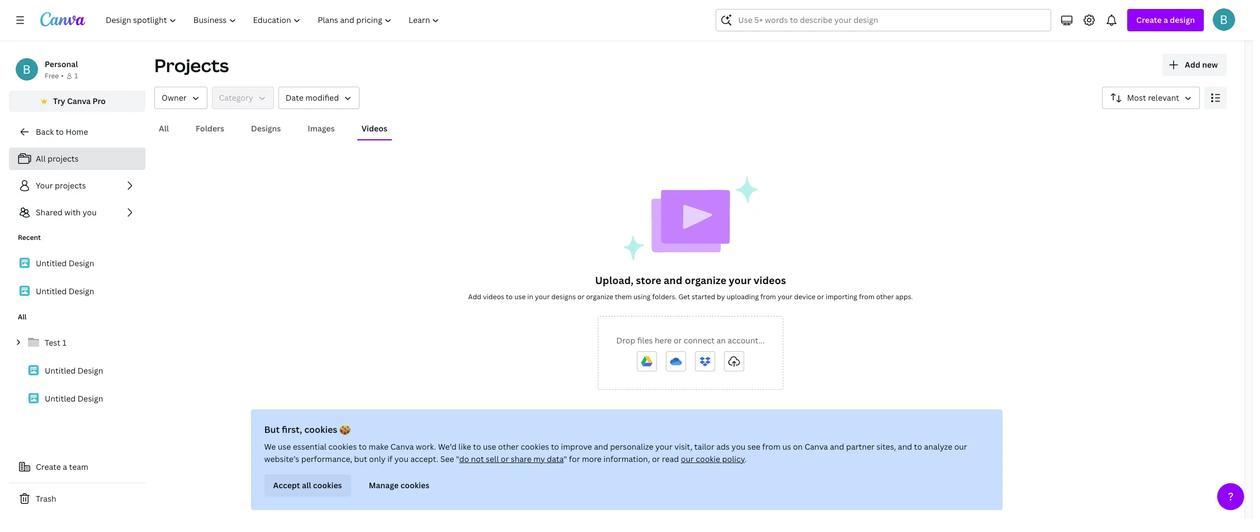 Task type: vqa. For each thing, say whether or not it's contained in the screenshot.
group
no



Task type: locate. For each thing, give the bounding box(es) containing it.
1 horizontal spatial 1
[[74, 71, 78, 81]]

0 horizontal spatial organize
[[587, 292, 614, 302]]

your up read
[[656, 441, 673, 452]]

0 vertical spatial all
[[159, 123, 169, 134]]

cookies inside manage cookies button
[[401, 480, 430, 491]]

them
[[615, 292, 632, 302]]

drop
[[617, 335, 636, 346]]

use up the "sell"
[[483, 441, 497, 452]]

design
[[69, 258, 94, 269], [69, 286, 94, 297], [78, 365, 103, 376], [78, 393, 103, 404]]

shared with you
[[36, 207, 97, 218]]

1 horizontal spatial you
[[395, 454, 409, 464]]

canva up if
[[391, 441, 414, 452]]

but
[[264, 424, 280, 436]]

images button
[[303, 118, 339, 139]]

1 vertical spatial other
[[498, 441, 519, 452]]

1 " from the left
[[456, 454, 460, 464]]

here
[[655, 335, 672, 346]]

cookies down 🍪
[[329, 441, 357, 452]]

0 vertical spatial 1
[[74, 71, 78, 81]]

do
[[460, 454, 469, 464]]

0 horizontal spatial 1
[[62, 337, 66, 348]]

untitled design for second untitled design 'link'
[[36, 286, 94, 297]]

if
[[388, 454, 393, 464]]

you right if
[[395, 454, 409, 464]]

1 vertical spatial all
[[36, 153, 46, 164]]

2 " from the left
[[564, 454, 567, 464]]

shared with you link
[[9, 201, 145, 224]]

and up do not sell or share my data " for more information, or read our cookie policy . on the bottom
[[594, 441, 609, 452]]

our down visit,
[[681, 454, 694, 464]]

projects for your projects
[[55, 180, 86, 191]]

account...
[[728, 335, 765, 346]]

designs
[[552, 292, 576, 302]]

0 horizontal spatial a
[[63, 462, 67, 472]]

cookies
[[304, 424, 338, 436], [329, 441, 357, 452], [521, 441, 549, 452], [313, 480, 342, 491], [401, 480, 430, 491]]

2 horizontal spatial you
[[732, 441, 746, 452]]

untitled design link
[[9, 252, 145, 275], [9, 280, 145, 303], [9, 359, 145, 383], [9, 387, 145, 411]]

1 vertical spatial organize
[[587, 292, 614, 302]]

create left team
[[36, 462, 61, 472]]

other inside we use essential cookies to make canva work. we'd like to use other cookies to improve and personalize your visit, tailor ads you see from us on canva and partner sites, and to analyze our website's performance, but only if you accept. see "
[[498, 441, 519, 452]]

visit,
[[675, 441, 693, 452]]

our inside we use essential cookies to make canva work. we'd like to use other cookies to improve and personalize your visit, tailor ads you see from us on canva and partner sites, and to analyze our website's performance, but only if you accept. see "
[[955, 441, 968, 452]]

1 list from the top
[[9, 148, 145, 224]]

1 vertical spatial projects
[[55, 180, 86, 191]]

a
[[1164, 15, 1169, 25], [63, 462, 67, 472]]

1 vertical spatial list
[[9, 252, 145, 303]]

accept all cookies button
[[264, 475, 351, 497]]

your
[[729, 274, 752, 287], [535, 292, 550, 302], [778, 292, 793, 302], [656, 441, 673, 452]]

1 horizontal spatial all
[[36, 153, 46, 164]]

test 1
[[45, 337, 66, 348]]

your projects link
[[9, 175, 145, 197]]

2 vertical spatial list
[[9, 331, 145, 411]]

to inside 'link'
[[56, 126, 64, 137]]

an
[[717, 335, 726, 346]]

create left design
[[1137, 15, 1163, 25]]

1 horizontal spatial add
[[1186, 59, 1201, 70]]

0 horizontal spatial add
[[469, 292, 482, 302]]

1 vertical spatial 1
[[62, 337, 66, 348]]

1 horizontal spatial use
[[483, 441, 497, 452]]

you right "with"
[[83, 207, 97, 218]]

videos left in
[[483, 292, 505, 302]]

to right back
[[56, 126, 64, 137]]

Category button
[[212, 87, 274, 109]]

2 vertical spatial all
[[18, 312, 27, 322]]

our cookie policy link
[[681, 454, 745, 464]]

3 list from the top
[[9, 331, 145, 411]]

to up the data
[[551, 441, 559, 452]]

0 horizontal spatial videos
[[483, 292, 505, 302]]

0 horizontal spatial create
[[36, 462, 61, 472]]

" right the see
[[456, 454, 460, 464]]

to left analyze
[[915, 441, 923, 452]]

untitled design for 1st untitled design 'link' from the top
[[36, 258, 94, 269]]

0 vertical spatial other
[[877, 292, 895, 302]]

1
[[74, 71, 78, 81], [62, 337, 66, 348]]

we use essential cookies to make canva work. we'd like to use other cookies to improve and personalize your visit, tailor ads you see from us on canva and partner sites, and to analyze our website's performance, but only if you accept. see "
[[264, 441, 968, 464]]

personalize
[[611, 441, 654, 452]]

cookies right all
[[313, 480, 342, 491]]

personal
[[45, 59, 78, 69]]

2 untitled design link from the top
[[9, 280, 145, 303]]

2 horizontal spatial all
[[159, 123, 169, 134]]

from right importing
[[860, 292, 875, 302]]

organize
[[685, 274, 727, 287], [587, 292, 614, 302]]

manage cookies button
[[360, 475, 439, 497]]

0 vertical spatial organize
[[685, 274, 727, 287]]

sell
[[486, 454, 499, 464]]

projects right your
[[55, 180, 86, 191]]

more
[[582, 454, 602, 464]]

all for all projects
[[36, 153, 46, 164]]

untitled for 2nd untitled design 'link' from the bottom
[[45, 365, 76, 376]]

back
[[36, 126, 54, 137]]

design for fourth untitled design 'link' from the top of the page
[[78, 393, 103, 404]]

None search field
[[716, 9, 1052, 31]]

1 vertical spatial a
[[63, 462, 67, 472]]

0 vertical spatial a
[[1164, 15, 1169, 25]]

but first, cookies 🍪 dialog
[[251, 410, 1003, 510]]

0 horizontal spatial other
[[498, 441, 519, 452]]

2 horizontal spatial use
[[515, 292, 526, 302]]

you
[[83, 207, 97, 218], [732, 441, 746, 452], [395, 454, 409, 464]]

0 vertical spatial list
[[9, 148, 145, 224]]

or right designs
[[578, 292, 585, 302]]

ads
[[717, 441, 730, 452]]

0 vertical spatial our
[[955, 441, 968, 452]]

2 list from the top
[[9, 252, 145, 303]]

1 horizontal spatial a
[[1164, 15, 1169, 25]]

videos
[[754, 274, 787, 287], [483, 292, 505, 302]]

1 vertical spatial add
[[469, 292, 482, 302]]

0 horizontal spatial "
[[456, 454, 460, 464]]

1 vertical spatial create
[[36, 462, 61, 472]]

other up do not sell or share my data link
[[498, 441, 519, 452]]

or right device
[[818, 292, 825, 302]]

manage cookies
[[369, 480, 430, 491]]

all inside button
[[159, 123, 169, 134]]

use
[[515, 292, 526, 302], [278, 441, 291, 452], [483, 441, 497, 452]]

create inside button
[[36, 462, 61, 472]]

try canva pro button
[[9, 91, 145, 112]]

cookies up my
[[521, 441, 549, 452]]

1 horizontal spatial videos
[[754, 274, 787, 287]]

you up policy
[[732, 441, 746, 452]]

other left apps.
[[877, 292, 895, 302]]

all inside all projects link
[[36, 153, 46, 164]]

read
[[662, 454, 679, 464]]

folders
[[196, 123, 224, 134]]

1 horizontal spatial canva
[[391, 441, 414, 452]]

trash
[[36, 494, 56, 504]]

canva right try
[[67, 96, 91, 106]]

use left in
[[515, 292, 526, 302]]

4 untitled design link from the top
[[9, 387, 145, 411]]

a inside button
[[63, 462, 67, 472]]

1 inside the test 1 link
[[62, 337, 66, 348]]

1 vertical spatial you
[[732, 441, 746, 452]]

analyze
[[925, 441, 953, 452]]

add left in
[[469, 292, 482, 302]]

our
[[955, 441, 968, 452], [681, 454, 694, 464]]

0 horizontal spatial you
[[83, 207, 97, 218]]

cookies inside accept all cookies button
[[313, 480, 342, 491]]

a left team
[[63, 462, 67, 472]]

back to home link
[[9, 121, 145, 143]]

0 vertical spatial projects
[[48, 153, 79, 164]]

our right analyze
[[955, 441, 968, 452]]

from left "us"
[[763, 441, 781, 452]]

0 horizontal spatial our
[[681, 454, 694, 464]]

videos button
[[357, 118, 392, 139]]

Search search field
[[739, 10, 1030, 31]]

organize up 'started'
[[685, 274, 727, 287]]

untitled for 1st untitled design 'link' from the top
[[36, 258, 67, 269]]

sites,
[[877, 441, 897, 452]]

to left in
[[506, 292, 513, 302]]

" left the for
[[564, 454, 567, 464]]

we'd
[[438, 441, 457, 452]]

design for 2nd untitled design 'link' from the bottom
[[78, 365, 103, 376]]

1 right •
[[74, 71, 78, 81]]

most
[[1128, 92, 1147, 103]]

or
[[578, 292, 585, 302], [818, 292, 825, 302], [674, 335, 682, 346], [501, 454, 509, 464], [652, 454, 661, 464]]

list
[[9, 148, 145, 224], [9, 252, 145, 303], [9, 331, 145, 411]]

for
[[569, 454, 580, 464]]

a for team
[[63, 462, 67, 472]]

create
[[1137, 15, 1163, 25], [36, 462, 61, 472]]

or right "here"
[[674, 335, 682, 346]]

0 vertical spatial add
[[1186, 59, 1201, 70]]

0 vertical spatial videos
[[754, 274, 787, 287]]

use up website's on the left bottom of the page
[[278, 441, 291, 452]]

but first, cookies 🍪
[[264, 424, 351, 436]]

or right the "sell"
[[501, 454, 509, 464]]

projects for all projects
[[48, 153, 79, 164]]

using
[[634, 292, 651, 302]]

1 horizontal spatial "
[[564, 454, 567, 464]]

a inside dropdown button
[[1164, 15, 1169, 25]]

free
[[45, 71, 59, 81]]

to up but
[[359, 441, 367, 452]]

and right sites,
[[899, 441, 913, 452]]

untitled design
[[36, 258, 94, 269], [36, 286, 94, 297], [45, 365, 103, 376], [45, 393, 103, 404]]

share
[[511, 454, 532, 464]]

0 horizontal spatial use
[[278, 441, 291, 452]]

canva
[[67, 96, 91, 106], [391, 441, 414, 452], [805, 441, 829, 452]]

1 horizontal spatial create
[[1137, 15, 1163, 25]]

1 right test
[[62, 337, 66, 348]]

create a team button
[[9, 456, 145, 478]]

design for second untitled design 'link'
[[69, 286, 94, 297]]

try
[[53, 96, 65, 106]]

canva right on
[[805, 441, 829, 452]]

1 horizontal spatial other
[[877, 292, 895, 302]]

a left design
[[1164, 15, 1169, 25]]

add new
[[1186, 59, 1219, 70]]

videos up uploading
[[754, 274, 787, 287]]

organize down upload,
[[587, 292, 614, 302]]

use inside upload, store and organize your videos add videos to use in your designs or organize them using folders. get started by uploading from your device or importing from other apps.
[[515, 292, 526, 302]]

projects
[[48, 153, 79, 164], [55, 180, 86, 191]]

with
[[64, 207, 81, 218]]

projects down the 'back to home'
[[48, 153, 79, 164]]

partner
[[847, 441, 875, 452]]

add left new
[[1186, 59, 1201, 70]]

1 horizontal spatial our
[[955, 441, 968, 452]]

" inside we use essential cookies to make canva work. we'd like to use other cookies to improve and personalize your visit, tailor ads you see from us on canva and partner sites, and to analyze our website's performance, but only if you accept. see "
[[456, 454, 460, 464]]

or left read
[[652, 454, 661, 464]]

cookies down accept.
[[401, 480, 430, 491]]

and
[[664, 274, 683, 287], [594, 441, 609, 452], [831, 441, 845, 452], [899, 441, 913, 452]]

and up folders.
[[664, 274, 683, 287]]

your inside we use essential cookies to make canva work. we'd like to use other cookies to improve and personalize your visit, tailor ads you see from us on canva and partner sites, and to analyze our website's performance, but only if you accept. see "
[[656, 441, 673, 452]]

0 vertical spatial create
[[1137, 15, 1163, 25]]

create inside dropdown button
[[1137, 15, 1163, 25]]

0 horizontal spatial canva
[[67, 96, 91, 106]]

from
[[761, 292, 777, 302], [860, 292, 875, 302], [763, 441, 781, 452]]



Task type: describe. For each thing, give the bounding box(es) containing it.
•
[[61, 71, 64, 81]]

recent
[[18, 233, 41, 242]]

all for the all button
[[159, 123, 169, 134]]

device
[[795, 292, 816, 302]]

.
[[745, 454, 747, 464]]

pro
[[93, 96, 106, 106]]

your up uploading
[[729, 274, 752, 287]]

drop files here or connect an account...
[[617, 335, 765, 346]]

owner
[[162, 92, 187, 103]]

from inside we use essential cookies to make canva work. we'd like to use other cookies to improve and personalize your visit, tailor ads you see from us on canva and partner sites, and to analyze our website's performance, but only if you accept. see "
[[763, 441, 781, 452]]

brad klo image
[[1214, 8, 1236, 31]]

other inside upload, store and organize your videos add videos to use in your designs or organize them using folders. get started by uploading from your device or importing from other apps.
[[877, 292, 895, 302]]

create a design button
[[1128, 9, 1205, 31]]

canva inside button
[[67, 96, 91, 106]]

back to home
[[36, 126, 88, 137]]

test
[[45, 337, 60, 348]]

files
[[638, 335, 653, 346]]

apps.
[[896, 292, 914, 302]]

us
[[783, 441, 792, 452]]

but
[[354, 454, 367, 464]]

free •
[[45, 71, 64, 81]]

untitled design for 2nd untitled design 'link' from the bottom
[[45, 365, 103, 376]]

3 untitled design link from the top
[[9, 359, 145, 383]]

website's
[[264, 454, 300, 464]]

images
[[308, 123, 335, 134]]

by
[[717, 292, 725, 302]]

on
[[794, 441, 803, 452]]

importing
[[826, 292, 858, 302]]

1 untitled design link from the top
[[9, 252, 145, 275]]

all
[[302, 480, 311, 491]]

your
[[36, 180, 53, 191]]

create for create a team
[[36, 462, 61, 472]]

list containing all projects
[[9, 148, 145, 224]]

make
[[369, 441, 389, 452]]

and inside upload, store and organize your videos add videos to use in your designs or organize them using folders. get started by uploading from your device or importing from other apps.
[[664, 274, 683, 287]]

add new button
[[1163, 54, 1228, 76]]

Date modified button
[[278, 87, 360, 109]]

essential
[[293, 441, 327, 452]]

first,
[[282, 424, 302, 436]]

from right uploading
[[761, 292, 777, 302]]

date
[[286, 92, 304, 103]]

in
[[528, 292, 534, 302]]

accept all cookies
[[273, 480, 342, 491]]

videos
[[362, 123, 388, 134]]

your left device
[[778, 292, 793, 302]]

do not sell or share my data " for more information, or read our cookie policy .
[[460, 454, 747, 464]]

performance,
[[301, 454, 352, 464]]

add inside upload, store and organize your videos add videos to use in your designs or organize them using folders. get started by uploading from your device or importing from other apps.
[[469, 292, 482, 302]]

manage
[[369, 480, 399, 491]]

upload, store and organize your videos add videos to use in your designs or organize them using folders. get started by uploading from your device or importing from other apps.
[[469, 274, 914, 302]]

design
[[1171, 15, 1196, 25]]

cookies up the "essential"
[[304, 424, 338, 436]]

like
[[459, 441, 471, 452]]

connect
[[684, 335, 715, 346]]

policy
[[723, 454, 745, 464]]

0 vertical spatial you
[[83, 207, 97, 218]]

not
[[471, 454, 484, 464]]

category
[[219, 92, 253, 103]]

add inside dropdown button
[[1186, 59, 1201, 70]]

your projects
[[36, 180, 86, 191]]

a for design
[[1164, 15, 1169, 25]]

shared
[[36, 207, 63, 218]]

relevant
[[1149, 92, 1180, 103]]

trash link
[[9, 488, 145, 510]]

1 vertical spatial videos
[[483, 292, 505, 302]]

store
[[636, 274, 662, 287]]

create a team
[[36, 462, 88, 472]]

started
[[692, 292, 716, 302]]

2 vertical spatial you
[[395, 454, 409, 464]]

list containing test 1
[[9, 331, 145, 411]]

list containing untitled design
[[9, 252, 145, 303]]

most relevant
[[1128, 92, 1180, 103]]

try canva pro
[[53, 96, 106, 106]]

to inside upload, store and organize your videos add videos to use in your designs or organize them using folders. get started by uploading from your device or importing from other apps.
[[506, 292, 513, 302]]

1 vertical spatial our
[[681, 454, 694, 464]]

folders button
[[191, 118, 229, 139]]

your right in
[[535, 292, 550, 302]]

all projects link
[[9, 148, 145, 170]]

information,
[[604, 454, 650, 464]]

home
[[66, 126, 88, 137]]

create for create a design
[[1137, 15, 1163, 25]]

0 horizontal spatial all
[[18, 312, 27, 322]]

untitled design for fourth untitled design 'link' from the top of the page
[[45, 393, 103, 404]]

upload,
[[595, 274, 634, 287]]

untitled for fourth untitled design 'link' from the top of the page
[[45, 393, 76, 404]]

modified
[[306, 92, 339, 103]]

projects
[[154, 53, 229, 77]]

uploading
[[727, 292, 759, 302]]

2 horizontal spatial canva
[[805, 441, 829, 452]]

date modified
[[286, 92, 339, 103]]

🍪
[[340, 424, 351, 436]]

data
[[547, 454, 564, 464]]

Owner button
[[154, 87, 207, 109]]

my
[[534, 454, 545, 464]]

top level navigation element
[[98, 9, 450, 31]]

folders.
[[653, 292, 677, 302]]

to right like
[[473, 441, 481, 452]]

tailor
[[695, 441, 715, 452]]

cookie
[[696, 454, 721, 464]]

design for 1st untitled design 'link' from the top
[[69, 258, 94, 269]]

accept.
[[411, 454, 439, 464]]

untitled for second untitled design 'link'
[[36, 286, 67, 297]]

1 horizontal spatial organize
[[685, 274, 727, 287]]

get
[[679, 292, 691, 302]]

create a design
[[1137, 15, 1196, 25]]

test 1 link
[[9, 331, 145, 355]]

we
[[264, 441, 276, 452]]

work.
[[416, 441, 436, 452]]

accept
[[273, 480, 300, 491]]

and left partner in the right bottom of the page
[[831, 441, 845, 452]]

Sort by button
[[1103, 87, 1201, 109]]



